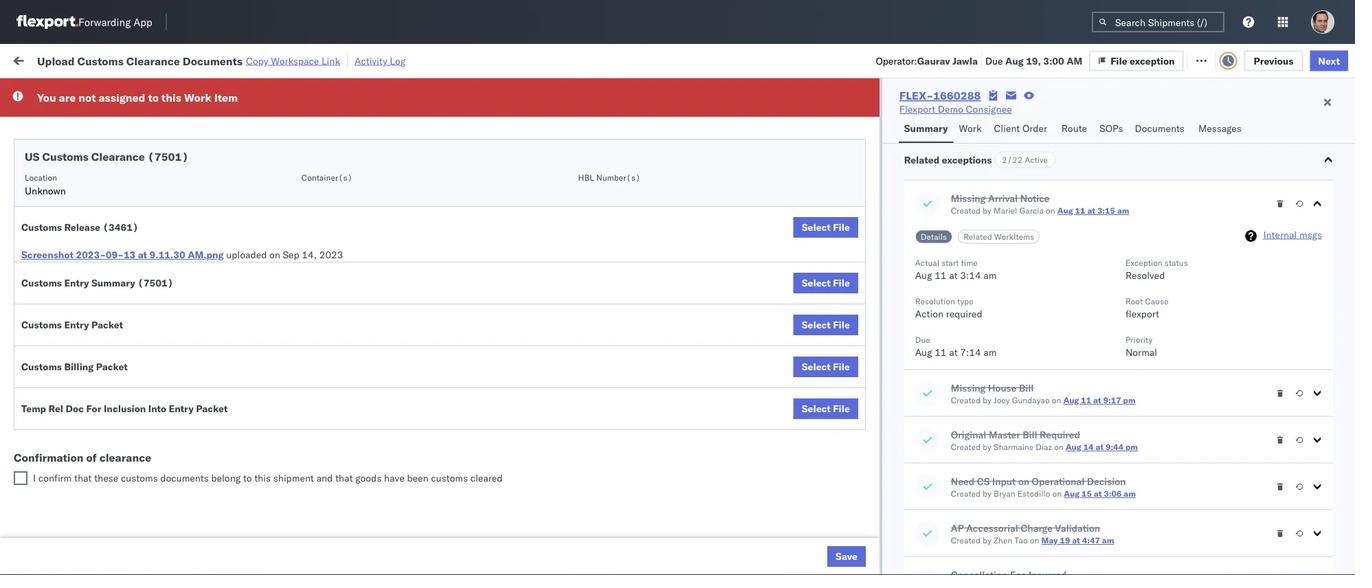 Task type: vqa. For each thing, say whether or not it's contained in the screenshot.
'(10)'
yes



Task type: locate. For each thing, give the bounding box(es) containing it.
due inside due aug 11 at 7:14 am
[[916, 335, 931, 345]]

resize handle column header for workitem button
[[216, 107, 233, 575]]

1 vertical spatial upload
[[32, 288, 63, 300]]

4 flex-1846748 from the top
[[827, 229, 898, 241]]

0 vertical spatial abcdefg78456546
[[1023, 380, 1116, 392]]

delivery
[[75, 137, 110, 149], [75, 228, 110, 240], [75, 349, 110, 361], [69, 409, 105, 421], [75, 470, 110, 482]]

1 select from the top
[[802, 221, 831, 233]]

documents inside upload customs clearance documents button
[[153, 288, 203, 300]]

0 horizontal spatial this
[[161, 91, 181, 104]]

7 resize handle column header from the left
[[902, 107, 919, 575]]

5 2:59 from the top
[[241, 531, 262, 543]]

0 vertical spatial confirm
[[32, 379, 67, 391]]

2023 right and
[[345, 471, 369, 483]]

schedule pickup from los angeles, ca link up (3461)
[[32, 197, 201, 211]]

1 vertical spatial 23,
[[328, 471, 343, 483]]

entry for packet
[[64, 319, 89, 331]]

on inside ap accessorial charge validation created by zhen tao on may 19 at 4:47 am
[[1030, 536, 1040, 546]]

1 vertical spatial pm
[[1126, 442, 1138, 452]]

actual start time aug 11 at 3:14 am
[[916, 258, 997, 281]]

from for fifth schedule pickup from los angeles, ca link from the bottom of the page
[[107, 198, 127, 210]]

arrival
[[988, 192, 1018, 204]]

7 fcl from the top
[[490, 561, 507, 573]]

1 maeu9408431 from the top
[[1023, 471, 1093, 483]]

resize handle column header for client name button on the left top
[[631, 107, 648, 575]]

2 horizontal spatial work
[[959, 122, 982, 134]]

created
[[951, 206, 981, 216], [951, 395, 981, 406], [951, 442, 981, 452], [951, 489, 981, 499], [951, 536, 981, 546]]

2023
[[319, 249, 343, 261], [345, 471, 369, 483], [340, 531, 364, 543], [345, 561, 369, 573]]

0 vertical spatial upload customs clearance documents link
[[32, 288, 203, 301]]

aug left 14
[[1066, 442, 1082, 452]]

created down need
[[951, 489, 981, 499]]

1 vertical spatial packet
[[96, 361, 128, 373]]

3 edt, from the top
[[282, 198, 304, 210]]

1 horizontal spatial client
[[994, 122, 1020, 134]]

1 vertical spatial entry
[[64, 319, 89, 331]]

schedule delivery appointment button up 2023-
[[32, 227, 169, 242]]

vandelay west
[[655, 531, 719, 543]]

confirm inside confirm delivery link
[[32, 409, 67, 421]]

this
[[161, 91, 181, 104], [254, 472, 271, 484]]

related workitems button
[[958, 230, 1040, 244]]

work left item
[[184, 91, 212, 104]]

upload customs clearance documents copy workspace link
[[37, 54, 340, 68]]

3 schedule delivery appointment from the top
[[32, 349, 169, 361]]

progress
[[214, 85, 249, 96]]

1 vertical spatial 11:30
[[241, 561, 268, 573]]

1 fcl from the top
[[490, 138, 507, 150]]

1 vertical spatial to
[[243, 472, 252, 484]]

2 5, from the top
[[326, 168, 335, 180]]

resize handle column header
[[216, 107, 233, 575], [383, 107, 399, 575], [436, 107, 452, 575], [533, 107, 550, 575], [631, 107, 648, 575], [782, 107, 798, 575], [902, 107, 919, 575], [1000, 107, 1016, 575], [1188, 107, 1204, 575], [1286, 107, 1302, 575], [1331, 107, 1347, 575]]

from for third schedule pickup from los angeles, ca link
[[107, 258, 127, 270]]

2 missing from the top
[[951, 382, 986, 394]]

2 created from the top
[[951, 395, 981, 406]]

1 : from the left
[[98, 85, 101, 96]]

schedule up screenshot
[[32, 228, 72, 240]]

2 schedule delivery appointment link from the top
[[32, 227, 169, 241]]

uetu5238478
[[999, 319, 1066, 331], [999, 349, 1066, 361], [999, 379, 1066, 391], [999, 410, 1066, 422]]

at left the risk
[[279, 53, 287, 65]]

11 inside the actual start time aug 11 at 3:14 am
[[935, 269, 947, 281]]

jan for 25,
[[305, 531, 321, 543]]

schedule pickup from los angeles, ca up the customs entry summary (7501)
[[32, 258, 201, 270]]

11:30 for 11:30 pm est, jan 28, 2023
[[241, 561, 268, 573]]

5, down the deadline button
[[326, 168, 335, 180]]

flex
[[805, 112, 820, 123]]

None checkbox
[[14, 472, 27, 485]]

2 vertical spatial work
[[959, 122, 982, 134]]

bill inside missing house bill created by joey gundayao on aug 11 at 9:17 pm
[[1019, 382, 1034, 394]]

1 gaurav jawla from the top
[[1211, 138, 1268, 150]]

on right gundayao
[[1052, 395, 1062, 406]]

schedule pickup from los angeles, ca button
[[32, 167, 201, 182], [32, 197, 201, 212], [32, 257, 201, 273], [32, 318, 201, 333], [32, 439, 201, 454], [32, 530, 201, 545]]

pickup down us customs clearance (7501)
[[75, 167, 104, 179]]

related
[[905, 154, 940, 166], [964, 232, 992, 242]]

3 2130387 from the top
[[857, 561, 898, 573]]

1893174
[[857, 440, 898, 452]]

vandelay
[[557, 531, 596, 543], [655, 531, 694, 543]]

aug 15 at 3:06 am button
[[1064, 489, 1136, 499]]

integration
[[655, 561, 702, 573]]

: for snoozed
[[316, 85, 319, 96]]

file for customs release (3461)
[[833, 221, 850, 233]]

batch action
[[1279, 53, 1339, 65]]

2023 for 28,
[[345, 561, 369, 573]]

2 vertical spatial gvcu5265864
[[925, 561, 993, 573]]

1 schedule pickup from los angeles, ca button from the top
[[32, 167, 201, 182]]

delivery for lhuu7894563, uetu5238478
[[69, 409, 105, 421]]

lhuu7894563, down 7:14
[[925, 379, 996, 391]]

aug inside need cs input on operational decision created by bryan estodillo on aug 15 at 3:06 am
[[1064, 489, 1080, 499]]

0 vertical spatial 11:30
[[241, 471, 268, 483]]

schedule delivery appointment down of
[[32, 470, 169, 482]]

0 horizontal spatial to
[[148, 91, 159, 104]]

1 upload customs clearance documents link from the top
[[32, 288, 203, 301]]

jan left 25,
[[305, 531, 321, 543]]

to right belong
[[243, 472, 252, 484]]

jan
[[310, 471, 326, 483], [305, 531, 321, 543], [310, 561, 326, 573]]

schedule pickup from los angeles, ca down schedule pickup from rotterdam, netherlands button
[[32, 530, 201, 542]]

from inside schedule pickup from rotterdam, netherlands
[[107, 493, 127, 505]]

0 vertical spatial due
[[986, 54, 1003, 67]]

3 appointment from the top
[[113, 349, 169, 361]]

root
[[1126, 296, 1143, 307]]

upload up by:
[[37, 54, 75, 68]]

created down ap on the bottom of page
[[951, 536, 981, 546]]

previous button
[[1245, 50, 1304, 71]]

est, for 11:30 pm est, jan 23, 2023
[[287, 471, 308, 483]]

aug inside original master bill required created by sharmaine diaz on aug 14 at 9:44 pm
[[1066, 442, 1082, 452]]

bill
[[1019, 382, 1034, 394], [1023, 429, 1038, 441]]

file for customs billing packet
[[833, 361, 850, 373]]

pm
[[1124, 395, 1136, 406], [1126, 442, 1138, 452]]

1 confirm from the top
[[32, 379, 67, 391]]

confirm for confirm pickup from los angeles, ca
[[32, 379, 67, 391]]

11 inside due aug 11 at 7:14 am
[[935, 346, 947, 358]]

1660288
[[934, 89, 981, 102]]

2 gvcu5265864 from the top
[[925, 500, 993, 512]]

from for first schedule pickup from los angeles, ca link from the top
[[107, 167, 127, 179]]

: for status
[[98, 85, 101, 96]]

schedule delivery appointment link down of
[[32, 469, 169, 483]]

packet right 'into'
[[196, 403, 228, 415]]

customs entry summary (7501)
[[21, 277, 173, 289]]

6 ceau7522281, from the top
[[925, 289, 996, 301]]

aug right garcia
[[1058, 206, 1073, 216]]

3 2:59 am edt, nov 5, 2022 from the top
[[241, 198, 361, 210]]

aug inside missing arrival notice created by mariel garcia on aug 11 at 3:15 am
[[1058, 206, 1073, 216]]

by inside need cs input on operational decision created by bryan estodillo on aug 15 at 3:06 am
[[983, 489, 992, 499]]

workspace
[[271, 55, 319, 67]]

0 vertical spatial this
[[161, 91, 181, 104]]

9 resize handle column header from the left
[[1188, 107, 1204, 575]]

5, down container(s)
[[326, 198, 335, 210]]

4 ceau7522281, from the top
[[925, 228, 996, 240]]

schedule pickup from los angeles, ca link down upload customs clearance documents button
[[32, 318, 201, 332]]

forwarding app
[[78, 15, 152, 29]]

4 resize handle column header from the left
[[533, 107, 550, 575]]

1 vertical spatial related
[[964, 232, 992, 242]]

1 vertical spatial gvcu5265864
[[925, 500, 993, 512]]

created inside missing house bill created by joey gundayao on aug 11 at 9:17 pm
[[951, 395, 981, 406]]

0 vertical spatial pm
[[1124, 395, 1136, 406]]

ca for first the schedule pickup from los angeles, ca button
[[188, 167, 201, 179]]

1 horizontal spatial related
[[964, 232, 992, 242]]

bill for house
[[1019, 382, 1034, 394]]

mbl/mawb numbers
[[1023, 112, 1107, 123]]

customs down clearance
[[121, 472, 158, 484]]

flex-2130387 up flex-1662119
[[827, 501, 898, 513]]

11 left 3:15
[[1076, 206, 1086, 216]]

missing house bill created by joey gundayao on aug 11 at 9:17 pm
[[951, 382, 1136, 406]]

entry up customs billing packet
[[64, 319, 89, 331]]

4 nov from the top
[[306, 259, 324, 271]]

bill for master
[[1023, 429, 1038, 441]]

am right 3:14
[[984, 269, 997, 281]]

los inside 'button'
[[124, 379, 139, 391]]

11:30 right belong
[[241, 471, 268, 483]]

pickup down these on the left bottom of the page
[[75, 493, 104, 505]]

appointment up us customs clearance (7501)
[[113, 137, 169, 149]]

schedule left 2023-
[[32, 258, 72, 270]]

2:59 for third schedule pickup from los angeles, ca link
[[241, 259, 262, 271]]

1 vertical spatial summary
[[91, 277, 135, 289]]

5 select file from the top
[[802, 403, 850, 415]]

uetu5238478 down gundayao
[[999, 410, 1066, 422]]

uetu5238478 up gundayao
[[999, 379, 1066, 391]]

0 horizontal spatial customs
[[121, 472, 158, 484]]

cause
[[1145, 296, 1169, 307]]

1 vertical spatial upload customs clearance documents
[[32, 561, 203, 573]]

for
[[131, 85, 142, 96]]

0 horizontal spatial numbers
[[925, 118, 959, 128]]

1 vandelay from the left
[[557, 531, 596, 543]]

1 ceau7522281, from the top
[[925, 137, 996, 150]]

abcdefg78456546 up aug 11 at 9:17 pm button
[[1023, 380, 1116, 392]]

1 abcdefg78456546 from the top
[[1023, 380, 1116, 392]]

0 vertical spatial (7501)
[[148, 150, 189, 164]]

0 horizontal spatial :
[[98, 85, 101, 96]]

1 11:30 from the top
[[241, 471, 268, 483]]

6 schedule pickup from los angeles, ca link from the top
[[32, 530, 201, 543]]

consignee
[[966, 103, 1012, 115], [655, 112, 694, 123]]

(3461)
[[103, 221, 139, 233]]

2130387 up 1662119
[[857, 501, 898, 513]]

gvcu5265864 for 11:30 pm est, jan 28, 2023
[[925, 561, 993, 573]]

at right 19
[[1073, 536, 1081, 546]]

3 flex-1846748 from the top
[[827, 198, 898, 210]]

appointment down clearance
[[113, 470, 169, 482]]

1 horizontal spatial vandelay
[[655, 531, 694, 543]]

4 edt, from the top
[[282, 259, 304, 271]]

are
[[59, 91, 76, 104]]

1 horizontal spatial due
[[986, 54, 1003, 67]]

bill up diaz
[[1023, 429, 1038, 441]]

upload down netherlands
[[32, 561, 63, 573]]

2 select file from the top
[[802, 277, 850, 289]]

1 2:59 am edt, nov 5, 2022 from the top
[[241, 138, 361, 150]]

5 resize handle column header from the left
[[631, 107, 648, 575]]

created inside original master bill required created by sharmaine diaz on aug 14 at 9:44 pm
[[951, 442, 981, 452]]

lhuu7894563, uetu5238478 up house
[[925, 349, 1066, 361]]

select for customs billing packet
[[802, 361, 831, 373]]

agen
[[1335, 471, 1356, 483]]

2 maeu9408431 from the top
[[1023, 501, 1093, 513]]

7:00 pm est, dec 23, 2022
[[241, 380, 366, 392]]

0 vertical spatial action
[[1308, 53, 1339, 65]]

action inside button
[[1308, 53, 1339, 65]]

pickup down schedule pickup from rotterdam, netherlands
[[75, 530, 104, 542]]

packet up confirm pickup from los angeles, ca
[[96, 361, 128, 373]]

7 ocean fcl from the top
[[459, 561, 507, 573]]

created up original
[[951, 395, 981, 406]]

2 abcdefg78456546 from the top
[[1023, 410, 1116, 422]]

priority normal
[[1126, 335, 1158, 358]]

confirm
[[32, 379, 67, 391], [32, 409, 67, 421]]

jan for 28,
[[310, 561, 326, 573]]

save button
[[828, 547, 866, 567]]

gaurav up 'flex-1660288' link
[[918, 54, 951, 67]]

1 vertical spatial jan
[[305, 531, 321, 543]]

details
[[921, 232, 947, 242]]

1 select file button from the top
[[794, 217, 858, 238]]

abcdefg78456546 for confirm delivery
[[1023, 410, 1116, 422]]

11 left 7:14
[[935, 346, 947, 358]]

test123456 right mariel
[[1023, 198, 1081, 210]]

(7501) down 9.11.30
[[138, 277, 173, 289]]

from for fourth schedule pickup from los angeles, ca link
[[107, 319, 127, 331]]

confirm inside "confirm pickup from los angeles, ca" link
[[32, 379, 67, 391]]

schedule up unknown
[[32, 167, 72, 179]]

aug inside missing house bill created by joey gundayao on aug 11 at 9:17 pm
[[1064, 395, 1079, 406]]

11 inside missing house bill created by joey gundayao on aug 11 at 9:17 pm
[[1081, 395, 1092, 406]]

4 ceau7522281, hlxu6269489, hlxu8034992 from the top
[[925, 228, 1139, 240]]

1 hlxu6269489, from the top
[[998, 137, 1069, 150]]

pm right 7:00
[[264, 380, 279, 392]]

1 horizontal spatial :
[[316, 85, 319, 96]]

by
[[983, 206, 992, 216], [983, 395, 992, 406], [983, 442, 992, 452], [983, 489, 992, 499], [983, 536, 992, 546]]

select for customs release (3461)
[[802, 221, 831, 233]]

0 vertical spatial packet
[[91, 319, 123, 331]]

account
[[725, 561, 761, 573]]

missing inside missing arrival notice created by mariel garcia on aug 11 at 3:15 am
[[951, 192, 986, 204]]

am right the 3:06
[[1124, 489, 1136, 499]]

clearance inside button
[[106, 288, 151, 300]]

0 vertical spatial related
[[905, 154, 940, 166]]

on right garcia
[[1046, 206, 1056, 216]]

0 vertical spatial jan
[[310, 471, 326, 483]]

gaurav jawla
[[1211, 138, 1268, 150], [1211, 168, 1268, 180], [1211, 229, 1268, 241]]

lhuu7894563, uetu5238478
[[925, 319, 1066, 331], [925, 349, 1066, 361], [925, 379, 1066, 391], [925, 410, 1066, 422]]

0 vertical spatial maeu9408431
[[1023, 471, 1093, 483]]

this left "shipment"
[[254, 472, 271, 484]]

2 confirm from the top
[[32, 409, 67, 421]]

3 by from the top
[[983, 442, 992, 452]]

4 select from the top
[[802, 361, 831, 373]]

0 vertical spatial 23,
[[325, 380, 340, 392]]

ca for 2nd the schedule pickup from los angeles, ca button from the bottom of the page
[[188, 440, 201, 452]]

5 created from the top
[[951, 536, 981, 546]]

0 horizontal spatial vandelay
[[557, 531, 596, 543]]

0 horizontal spatial summary
[[91, 277, 135, 289]]

6 ocean fcl from the top
[[459, 531, 507, 543]]

from up (3461)
[[107, 198, 127, 210]]

1 vertical spatial missing
[[951, 382, 986, 394]]

schedule down confirmation at the left bottom of the page
[[32, 470, 72, 482]]

1 vertical spatial (7501)
[[138, 277, 173, 289]]

2 vertical spatial flex-2130387
[[827, 561, 898, 573]]

1 created from the top
[[951, 206, 981, 216]]

bill inside original master bill required created by sharmaine diaz on aug 14 at 9:44 pm
[[1023, 429, 1038, 441]]

action
[[1308, 53, 1339, 65], [916, 308, 944, 320]]

0 vertical spatial missing
[[951, 192, 986, 204]]

aug
[[1006, 54, 1024, 67], [1058, 206, 1073, 216], [916, 269, 933, 281], [916, 346, 933, 358], [1064, 395, 1079, 406], [1066, 442, 1082, 452], [1064, 489, 1080, 499]]

1 vertical spatial flex-2130387
[[827, 501, 898, 513]]

-
[[1277, 471, 1283, 483], [1023, 531, 1029, 543], [1029, 531, 1035, 543], [764, 561, 770, 573]]

3 resize handle column header from the left
[[436, 107, 452, 575]]

est,
[[282, 380, 302, 392], [287, 471, 308, 483], [282, 531, 303, 543], [287, 561, 308, 573]]

0 horizontal spatial work
[[149, 53, 173, 65]]

summary down flexport
[[905, 122, 948, 134]]

that down confirmation of clearance on the bottom of page
[[74, 472, 92, 484]]

3 maeu9408431 from the top
[[1023, 561, 1093, 573]]

1 horizontal spatial numbers
[[1073, 112, 1107, 123]]

1 horizontal spatial action
[[1308, 53, 1339, 65]]

client for client name
[[557, 112, 579, 123]]

0 vertical spatial pm
[[264, 380, 279, 392]]

status
[[74, 85, 98, 96]]

am inside need cs input on operational decision created by bryan estodillo on aug 15 at 3:06 am
[[1124, 489, 1136, 499]]

file
[[1121, 53, 1138, 65], [1111, 54, 1128, 67], [833, 221, 850, 233], [833, 277, 850, 289], [833, 319, 850, 331], [833, 361, 850, 373], [833, 403, 850, 415]]

2 1846748 from the top
[[857, 168, 898, 180]]

0 vertical spatial gvcu5265864
[[925, 470, 993, 482]]

that right and
[[335, 472, 353, 484]]

schedule pickup from los angeles, ca link down schedule pickup from rotterdam, netherlands button
[[32, 530, 201, 543]]

2 select file button from the top
[[794, 273, 858, 294]]

notice
[[1021, 192, 1050, 204]]

batch action button
[[1258, 49, 1348, 70]]

3 flex-1889466 from the top
[[827, 380, 898, 392]]

0 vertical spatial 2130387
[[857, 471, 898, 483]]

0 horizontal spatial client
[[557, 112, 579, 123]]

resize handle column header for mode button
[[533, 107, 550, 575]]

1 vertical spatial confirm
[[32, 409, 67, 421]]

Search Shipments (/) text field
[[1092, 12, 1225, 32]]

2 vertical spatial jan
[[310, 561, 326, 573]]

ca inside 'button'
[[182, 379, 195, 391]]

0 vertical spatial upload
[[37, 54, 75, 68]]

1 select file from the top
[[802, 221, 850, 233]]

1 vertical spatial action
[[916, 308, 944, 320]]

1 horizontal spatial to
[[243, 472, 252, 484]]

container numbers
[[925, 107, 962, 128]]

0 vertical spatial upload customs clearance documents
[[32, 288, 203, 300]]

schedule pickup from rotterdam, netherlands link
[[32, 493, 215, 520]]

select file for customs billing packet
[[802, 361, 850, 373]]

0 horizontal spatial action
[[916, 308, 944, 320]]

los for "confirm pickup from los angeles, ca" link
[[124, 379, 139, 391]]

am right 3:15
[[1118, 206, 1130, 216]]

lagerfeld
[[793, 561, 833, 573]]

2023-
[[76, 249, 106, 261]]

need cs input on operational decision created by bryan estodillo on aug 15 at 3:06 am
[[951, 475, 1136, 499]]

missing for missing arrival notice
[[951, 192, 986, 204]]

missing inside missing house bill created by joey gundayao on aug 11 at 9:17 pm
[[951, 382, 986, 394]]

1 vertical spatial upload customs clearance documents link
[[32, 560, 203, 574]]

documents inside documents button
[[1135, 122, 1185, 134]]

lhuu7894563, up due aug 11 at 7:14 am
[[925, 319, 996, 331]]

risk
[[290, 53, 306, 65]]

select file
[[802, 221, 850, 233], [802, 277, 850, 289], [802, 319, 850, 331], [802, 361, 850, 373], [802, 403, 850, 415]]

created left mariel
[[951, 206, 981, 216]]

2023 for 23,
[[345, 471, 369, 483]]

gvcu5265864 down the abcd1234560
[[925, 561, 993, 573]]

2 flex-2130387 from the top
[[827, 501, 898, 513]]

summary
[[905, 122, 948, 134], [91, 277, 135, 289]]

bryan
[[994, 489, 1016, 499]]

schedule down unknown
[[32, 198, 72, 210]]

input
[[993, 475, 1016, 487]]

resize handle column header for "mbl/mawb numbers" button on the right of the page
[[1188, 107, 1204, 575]]

3 select from the top
[[802, 319, 831, 331]]

upload inside button
[[32, 288, 63, 300]]

vandelay for vandelay
[[557, 531, 596, 543]]

pm for 11:30 pm est, jan 23, 2023
[[270, 471, 285, 483]]

3 2:59 from the top
[[241, 198, 262, 210]]

original
[[951, 429, 987, 441]]

route button
[[1056, 116, 1094, 143]]

3 1889466 from the top
[[857, 380, 898, 392]]

from down these on the left bottom of the page
[[107, 493, 127, 505]]

0 vertical spatial summary
[[905, 122, 948, 134]]

select file button for customs entry summary (7501)
[[794, 273, 858, 294]]

resize handle column header for flex id button
[[902, 107, 919, 575]]

1 horizontal spatial customs
[[431, 472, 468, 484]]

schedule delivery appointment link down workitem button
[[32, 136, 169, 150]]

2 upload customs clearance documents from the top
[[32, 561, 203, 573]]

to
[[148, 91, 159, 104], [243, 472, 252, 484]]

1889466
[[857, 319, 898, 331], [857, 350, 898, 362], [857, 380, 898, 392], [857, 410, 898, 422]]

aug down actual
[[916, 269, 933, 281]]

: right not
[[98, 85, 101, 96]]

0 vertical spatial work
[[149, 53, 173, 65]]

1 schedule from the top
[[32, 137, 72, 149]]

action down the resolution
[[916, 308, 944, 320]]

0 vertical spatial bill
[[1019, 382, 1034, 394]]

Search Work text field
[[894, 49, 1044, 70]]

related inside button
[[964, 232, 992, 242]]

1 vertical spatial 2130387
[[857, 501, 898, 513]]

1 vertical spatial gaurav jawla
[[1211, 168, 1268, 180]]

on down charge
[[1030, 536, 1040, 546]]

0 horizontal spatial related
[[905, 154, 940, 166]]

1 horizontal spatial summary
[[905, 122, 948, 134]]

187
[[322, 53, 340, 65]]

at
[[279, 53, 287, 65], [1088, 206, 1096, 216], [138, 249, 147, 261], [949, 269, 958, 281], [949, 346, 958, 358], [1094, 395, 1102, 406], [1096, 442, 1104, 452], [1094, 489, 1102, 499], [1073, 536, 1081, 546]]

1 horizontal spatial that
[[335, 472, 353, 484]]

(7501) for customs entry summary (7501)
[[138, 277, 173, 289]]

numbers inside container numbers
[[925, 118, 959, 128]]

client left order
[[994, 122, 1020, 134]]

1 1846748 from the top
[[857, 138, 898, 150]]

2:59 am est, jan 25, 2023
[[241, 531, 364, 543]]

next button
[[1310, 50, 1349, 71]]

2 fcl from the top
[[490, 198, 507, 210]]

11
[[1076, 206, 1086, 216], [935, 269, 947, 281], [935, 346, 947, 358], [1081, 395, 1092, 406]]

flex-1662119 button
[[805, 528, 901, 547], [805, 528, 901, 547]]

2 vertical spatial maeu9408431
[[1023, 561, 1093, 573]]

2 vertical spatial pm
[[270, 561, 285, 573]]

ca for 5th the schedule pickup from los angeles, ca button from the bottom
[[188, 198, 201, 210]]

by down accessorial
[[983, 536, 992, 546]]

schedule delivery appointment up 2023-
[[32, 228, 169, 240]]

4 flex-1889466 from the top
[[827, 410, 898, 422]]

pickup inside 'button'
[[69, 379, 99, 391]]

schedule pickup from los angeles, ca button down upload customs clearance documents button
[[32, 318, 201, 333]]

my work
[[14, 50, 75, 69]]

ca for confirm pickup from los angeles, ca 'button'
[[182, 379, 195, 391]]

0 horizontal spatial due
[[916, 335, 931, 345]]

0 vertical spatial entry
[[64, 277, 89, 289]]

schedule pickup from los angeles, ca button up the customs entry summary (7501)
[[32, 257, 201, 273]]

2/22 active
[[1002, 155, 1048, 165]]

1 vertical spatial work
[[184, 91, 212, 104]]

1 vertical spatial due
[[916, 335, 931, 345]]

am right 7:14
[[984, 346, 997, 358]]

11:30 for 11:30 pm est, jan 23, 2023
[[241, 471, 268, 483]]

1 vertical spatial pm
[[270, 471, 285, 483]]

by inside missing house bill created by joey gundayao on aug 11 at 9:17 pm
[[983, 395, 992, 406]]

4 5, from the top
[[326, 259, 335, 271]]

gaurav jawla for schedule pickup from los angeles, ca
[[1211, 168, 1268, 180]]

select for customs entry packet
[[802, 319, 831, 331]]

4 hlxu6269489, from the top
[[998, 228, 1069, 240]]

confirmation
[[14, 451, 84, 465]]

11 down start
[[935, 269, 947, 281]]

3 schedule delivery appointment link from the top
[[32, 348, 169, 362]]

clearance down the '13'
[[106, 288, 151, 300]]

0 horizontal spatial that
[[74, 472, 92, 484]]

1 vertical spatial bill
[[1023, 429, 1038, 441]]

batch
[[1279, 53, 1306, 65]]

mbl/mawb numbers button
[[1016, 109, 1191, 123]]

select file button
[[794, 217, 858, 238], [794, 273, 858, 294], [794, 315, 858, 335], [794, 357, 858, 377], [794, 399, 858, 419]]

am inside missing arrival notice created by mariel garcia on aug 11 at 3:15 am
[[1118, 206, 1130, 216]]

2023 for 25,
[[340, 531, 364, 543]]

goods
[[356, 472, 382, 484]]

type
[[958, 296, 974, 307]]

5 schedule pickup from los angeles, ca from the top
[[32, 440, 201, 452]]

0 horizontal spatial consignee
[[655, 112, 694, 123]]

schedule pickup from los angeles, ca button down schedule pickup from rotterdam, netherlands button
[[32, 530, 201, 545]]

4 select file from the top
[[802, 361, 850, 373]]

4 1889466 from the top
[[857, 410, 898, 422]]

0 vertical spatial gaurav jawla
[[1211, 138, 1268, 150]]

2 vertical spatial 2130387
[[857, 561, 898, 573]]

1 vertical spatial abcdefg78456546
[[1023, 410, 1116, 422]]

from for 'schedule pickup from rotterdam, netherlands' link
[[107, 493, 127, 505]]

by down master
[[983, 442, 992, 452]]

consignee button
[[648, 109, 784, 123]]

due for due aug 19, 3:00 am
[[986, 54, 1003, 67]]

hbl number(s)
[[578, 172, 641, 183]]

flex-2130387 button
[[805, 467, 901, 486], [805, 467, 901, 486], [805, 497, 901, 517], [805, 497, 901, 517], [805, 558, 901, 575], [805, 558, 901, 575]]

1 vertical spatial this
[[254, 472, 271, 484]]

8 resize handle column header from the left
[[1000, 107, 1016, 575]]

1 vertical spatial maeu9408431
[[1023, 501, 1093, 513]]

1662119
[[857, 531, 898, 543]]

schedule delivery appointment up confirm pickup from los angeles, ca
[[32, 349, 169, 361]]

5 flex-1846748 from the top
[[827, 259, 898, 271]]

0 vertical spatial flex-2130387
[[827, 471, 898, 483]]

upload customs clearance documents link down 09- on the left top
[[32, 288, 203, 301]]

jan left 'goods'
[[310, 471, 326, 483]]

abcdefg78456546 up required
[[1023, 410, 1116, 422]]

ceau7522281,
[[925, 137, 996, 150], [925, 168, 996, 180], [925, 198, 996, 210], [925, 228, 996, 240], [925, 258, 996, 271], [925, 289, 996, 301]]

from inside 'button'
[[101, 379, 122, 391]]

2 vertical spatial gaurav jawla
[[1211, 229, 1268, 241]]

resolution type action required
[[916, 296, 983, 320]]

am inside due aug 11 at 7:14 am
[[984, 346, 997, 358]]



Task type: describe. For each thing, give the bounding box(es) containing it.
1 ceau7522281, hlxu6269489, hlxu8034992 from the top
[[925, 137, 1139, 150]]

import work button
[[110, 44, 179, 75]]

4 appointment from the top
[[113, 470, 169, 482]]

flexport demo consignee link
[[900, 102, 1012, 116]]

(10)
[[223, 53, 247, 65]]

forwarding
[[78, 15, 131, 29]]

schedule inside schedule pickup from rotterdam, netherlands
[[32, 493, 72, 505]]

3 ceau7522281, hlxu6269489, hlxu8034992 from the top
[[925, 198, 1139, 210]]

4 schedule delivery appointment button from the top
[[32, 469, 169, 484]]

ca for 1st the schedule pickup from los angeles, ca button from the bottom
[[188, 530, 201, 542]]

zhen
[[994, 536, 1013, 546]]

customs up screenshot
[[21, 221, 62, 233]]

name
[[581, 112, 603, 123]]

2 lhuu7894563, from the top
[[925, 349, 996, 361]]

am inside the actual start time aug 11 at 3:14 am
[[984, 269, 997, 281]]

packet for customs entry packet
[[91, 319, 123, 331]]

confirm delivery
[[32, 409, 105, 421]]

related for related workitems
[[964, 232, 992, 242]]

summary inside summary button
[[905, 122, 948, 134]]

0 vertical spatial to
[[148, 91, 159, 104]]

client order
[[994, 122, 1048, 134]]

4 lhuu7894563, from the top
[[925, 410, 996, 422]]

gaurav left the internal
[[1211, 229, 1242, 241]]

you are not assigned to this work item
[[37, 91, 238, 104]]

at inside original master bill required created by sharmaine diaz on aug 14 at 9:44 pm
[[1096, 442, 1104, 452]]

- left the karl at the right bottom of the page
[[764, 561, 770, 573]]

on inside missing house bill created by joey gundayao on aug 11 at 9:17 pm
[[1052, 395, 1062, 406]]

clearance up the work,
[[126, 54, 180, 68]]

2:59 for fifth schedule pickup from los angeles, ca link from the bottom of the page
[[241, 198, 262, 210]]

created inside need cs input on operational decision created by bryan estodillo on aug 15 at 3:06 am
[[951, 489, 981, 499]]

pickup up the customs entry summary (7501)
[[75, 258, 104, 270]]

angeles, down us customs clearance (7501)
[[147, 167, 185, 179]]

6 flex-1846748 from the top
[[827, 289, 898, 301]]

entry for summary
[[64, 277, 89, 289]]

5 ceau7522281, hlxu6269489, hlxu8034992 from the top
[[925, 258, 1139, 271]]

cs
[[977, 475, 990, 487]]

est, for 7:00 pm est, dec 23, 2022
[[282, 380, 302, 392]]

customs up status
[[77, 54, 124, 68]]

by inside ap accessorial charge validation created by zhen tao on may 19 at 4:47 am
[[983, 536, 992, 546]]

select file button for customs billing packet
[[794, 357, 858, 377]]

6 hlxu6269489, from the top
[[998, 289, 1069, 301]]

am left sep
[[264, 259, 280, 271]]

4 fcl from the top
[[490, 380, 507, 392]]

5 1846748 from the top
[[857, 259, 898, 271]]

aug inside due aug 11 at 7:14 am
[[916, 346, 933, 358]]

flex-1660288 link
[[900, 89, 981, 102]]

7:14
[[961, 346, 981, 358]]

1 schedule pickup from los angeles, ca link from the top
[[32, 167, 201, 180]]

delivery for ceau7522281, hlxu6269489, hlxu8034992
[[75, 137, 110, 149]]

2 schedule from the top
[[32, 167, 72, 179]]

blocked,
[[168, 85, 203, 96]]

of
[[86, 451, 97, 465]]

confirm for confirm delivery
[[32, 409, 67, 421]]

3:14
[[961, 269, 981, 281]]

ready
[[104, 85, 129, 96]]

los for 2nd schedule pickup from los angeles, ca link from the bottom of the page
[[130, 440, 145, 452]]

3 lhuu7894563, uetu5238478 from the top
[[925, 379, 1066, 391]]

pickup inside schedule pickup from rotterdam, netherlands
[[75, 493, 104, 505]]

2 test123456 from the top
[[1023, 168, 1081, 180]]

2023 right 14,
[[319, 249, 343, 261]]

status
[[1165, 258, 1188, 268]]

5 schedule pickup from los angeles, ca button from the top
[[32, 439, 201, 454]]

09-
[[106, 249, 124, 261]]

4 schedule pickup from los angeles, ca link from the top
[[32, 318, 201, 332]]

1 schedule pickup from los angeles, ca from the top
[[32, 167, 201, 179]]

from for 2nd schedule pickup from los angeles, ca link from the bottom of the page
[[107, 440, 127, 452]]

original master bill required created by sharmaine diaz on aug 14 at 9:44 pm
[[951, 429, 1138, 452]]

my
[[14, 50, 36, 69]]

internal msgs button
[[1264, 229, 1323, 242]]

2 flex-1846748 from the top
[[827, 168, 898, 180]]

work,
[[144, 85, 166, 96]]

location unknown
[[25, 172, 66, 197]]

on up estodillo
[[1019, 475, 1030, 487]]

3 schedule delivery appointment button from the top
[[32, 348, 169, 363]]

sops button
[[1094, 116, 1130, 143]]

client order button
[[989, 116, 1056, 143]]

7 schedule from the top
[[32, 349, 72, 361]]

select file for customs release (3461)
[[802, 221, 850, 233]]

vandelay for vandelay west
[[655, 531, 694, 543]]

created inside ap accessorial charge validation created by zhen tao on may 19 at 4:47 am
[[951, 536, 981, 546]]

due for due aug 11 at 7:14 am
[[916, 335, 931, 345]]

packet for customs billing packet
[[96, 361, 128, 373]]

select file button for temp rel doc for inclusion into entry packet
[[794, 399, 858, 419]]

angeles, right the '13'
[[147, 258, 185, 270]]

2 edt, from the top
[[282, 168, 304, 180]]

work inside button
[[149, 53, 173, 65]]

snoozed : no
[[284, 85, 333, 96]]

select file for customs entry packet
[[802, 319, 850, 331]]

6 1846748 from the top
[[857, 289, 898, 301]]

angeles, inside 'button'
[[142, 379, 180, 391]]

by inside original master bill required created by sharmaine diaz on aug 14 at 9:44 pm
[[983, 442, 992, 452]]

1 horizontal spatial consignee
[[966, 103, 1012, 115]]

6 fcl from the top
[[490, 531, 507, 543]]

numbers for mbl/mawb numbers
[[1073, 112, 1107, 123]]

4 test123456 from the top
[[1023, 229, 1081, 241]]

customs up location
[[42, 150, 89, 164]]

pm inside missing house bill created by joey gundayao on aug 11 at 9:17 pm
[[1124, 395, 1136, 406]]

2:59 for first schedule pickup from los angeles, ca link from the bottom
[[241, 531, 262, 543]]

5 ocean fcl from the top
[[459, 471, 507, 483]]

3 fcl from the top
[[490, 259, 507, 271]]

jaehyung
[[1211, 471, 1252, 483]]

5 schedule pickup from los angeles, ca link from the top
[[32, 439, 201, 453]]

(7501) for us customs clearance (7501)
[[148, 150, 189, 164]]

netherlands
[[32, 507, 85, 519]]

1 test123456 from the top
[[1023, 138, 1081, 150]]

8 schedule from the top
[[32, 440, 72, 452]]

1 flex-1846748 from the top
[[827, 138, 898, 150]]

screenshot 2023-09-13 at 9.11.30 am.png link
[[21, 248, 224, 262]]

select file button for customs release (3461)
[[794, 217, 858, 238]]

log
[[390, 55, 406, 67]]

customs left billing
[[21, 361, 62, 373]]

rotterdam,
[[130, 493, 178, 505]]

aug 11 at 9:17 pm button
[[1064, 395, 1136, 406]]

--
[[1023, 531, 1035, 543]]

select for temp rel doc for inclusion into entry packet
[[802, 403, 831, 415]]

flexport. image
[[16, 15, 78, 29]]

flex-1893174
[[827, 440, 898, 452]]

work inside button
[[959, 122, 982, 134]]

file for customs entry packet
[[833, 319, 850, 331]]

1 2130387 from the top
[[857, 471, 898, 483]]

1 ocean fcl from the top
[[459, 138, 507, 150]]

dec
[[305, 380, 323, 392]]

am left container(s)
[[264, 168, 280, 180]]

created inside missing arrival notice created by mariel garcia on aug 11 at 3:15 am
[[951, 206, 981, 216]]

los for fifth schedule pickup from los angeles, ca link from the bottom of the page
[[130, 198, 145, 210]]

1 schedule delivery appointment button from the top
[[32, 136, 169, 152]]

est, for 2:59 am est, jan 25, 2023
[[282, 531, 303, 543]]

confirm delivery link
[[32, 409, 105, 422]]

1 horizontal spatial this
[[254, 472, 271, 484]]

container numbers button
[[919, 104, 1003, 129]]

confirm pickup from los angeles, ca link
[[32, 378, 195, 392]]

1 horizontal spatial work
[[184, 91, 212, 104]]

2 ocean fcl from the top
[[459, 198, 507, 210]]

in
[[205, 85, 212, 96]]

- right zhen
[[1023, 531, 1029, 543]]

aug inside the actual start time aug 11 at 3:14 am
[[916, 269, 933, 281]]

related for related exceptions
[[905, 154, 940, 166]]

select for customs entry summary (7501)
[[802, 277, 831, 289]]

maeu9408431 for 11:30 pm est, jan 28, 2023
[[1023, 561, 1093, 573]]

3 test123456 from the top
[[1023, 198, 1081, 210]]

los for first schedule pickup from los angeles, ca link from the top
[[130, 167, 145, 179]]

2 vertical spatial entry
[[169, 403, 194, 415]]

2 schedule pickup from los angeles, ca from the top
[[32, 198, 201, 210]]

app
[[133, 15, 152, 29]]

at inside missing house bill created by joey gundayao on aug 11 at 9:17 pm
[[1094, 395, 1102, 406]]

import
[[116, 53, 147, 65]]

1 flex-2130387 from the top
[[827, 471, 898, 483]]

4 schedule pickup from los angeles, ca button from the top
[[32, 318, 201, 333]]

diaz
[[1036, 442, 1052, 452]]

customs down screenshot
[[21, 277, 62, 289]]

at right the '13'
[[138, 249, 147, 261]]

3 ocean fcl from the top
[[459, 259, 507, 271]]

related exceptions
[[905, 154, 992, 166]]

angeles, up documents on the bottom of the page
[[147, 440, 185, 452]]

decision
[[1087, 475, 1126, 487]]

route
[[1062, 122, 1088, 134]]

1 flex-1889466 from the top
[[827, 319, 898, 331]]

2 uetu5238478 from the top
[[999, 349, 1066, 361]]

us customs clearance (7501)
[[25, 150, 189, 164]]

estodillo
[[1018, 489, 1051, 499]]

am inside ap accessorial charge validation created by zhen tao on may 19 at 4:47 am
[[1102, 536, 1115, 546]]

internal
[[1264, 229, 1297, 241]]

select file for temp rel doc for inclusion into entry packet
[[802, 403, 850, 415]]

west
[[697, 531, 719, 543]]

i
[[33, 472, 36, 484]]

on left sep
[[269, 249, 280, 261]]

2 vertical spatial packet
[[196, 403, 228, 415]]

aug left 19,
[[1006, 54, 1024, 67]]

demo
[[938, 103, 964, 115]]

house
[[988, 382, 1017, 394]]

customs up customs billing packet
[[21, 319, 62, 331]]

los for fourth schedule pickup from los angeles, ca link
[[130, 319, 145, 331]]

gvcu5265864 for 11:30 pm est, jan 23, 2023
[[925, 470, 993, 482]]

1 upload customs clearance documents from the top
[[32, 288, 203, 300]]

2 ceau7522281, hlxu6269489, hlxu8034992 from the top
[[925, 168, 1139, 180]]

- right choi
[[1277, 471, 1283, 483]]

1 5, from the top
[[326, 138, 335, 150]]

confirm
[[38, 472, 72, 484]]

11 resize handle column header from the left
[[1331, 107, 1347, 575]]

am up uploaded
[[264, 198, 280, 210]]

numbers for container numbers
[[925, 118, 959, 128]]

at inside due aug 11 at 7:14 am
[[949, 346, 958, 358]]

1 customs from the left
[[121, 472, 158, 484]]

by inside missing arrival notice created by mariel garcia on aug 11 at 3:15 am
[[983, 206, 992, 216]]

import work
[[116, 53, 173, 65]]

am right 3:00
[[1067, 54, 1083, 67]]

active
[[1025, 155, 1048, 165]]

client for client order
[[994, 122, 1020, 134]]

on right link
[[342, 53, 353, 65]]

2 schedule delivery appointment button from the top
[[32, 227, 169, 242]]

1 edt, from the top
[[282, 138, 304, 150]]

3 schedule pickup from los angeles, ca link from the top
[[32, 257, 201, 271]]

2 schedule pickup from los angeles, ca button from the top
[[32, 197, 201, 212]]

3 nov from the top
[[306, 198, 324, 210]]

2 lhuu7894563, uetu5238478 from the top
[[925, 349, 1066, 361]]

at inside missing arrival notice created by mariel garcia on aug 11 at 3:15 am
[[1088, 206, 1096, 216]]

number(s)
[[597, 172, 641, 183]]

container(s)
[[302, 172, 353, 183]]

priority
[[1126, 335, 1153, 345]]

gaurav down messages button
[[1211, 168, 1242, 180]]

jan for 23,
[[310, 471, 326, 483]]

3 lhuu7894563, from the top
[[925, 379, 996, 391]]

select file for customs entry summary (7501)
[[802, 277, 850, 289]]

pickup down confirm delivery button
[[75, 440, 104, 452]]

los for first schedule pickup from los angeles, ca link from the bottom
[[130, 530, 145, 542]]

gaurav jawla for schedule delivery appointment
[[1211, 229, 1268, 241]]

4 2:59 am edt, nov 5, 2022 from the top
[[241, 259, 361, 271]]

next
[[1319, 54, 1340, 67]]

documents button
[[1130, 116, 1193, 143]]

2 1889466 from the top
[[857, 350, 898, 362]]

5 ceau7522281, from the top
[[925, 258, 996, 271]]

customs inside button
[[65, 288, 104, 300]]

4 ocean fcl from the top
[[459, 380, 507, 392]]

2 that from the left
[[335, 472, 353, 484]]

from for "confirm pickup from los angeles, ca" link
[[101, 379, 122, 391]]

1 2:59 from the top
[[241, 138, 262, 150]]

1 schedule delivery appointment link from the top
[[32, 136, 169, 150]]

on down operational
[[1053, 489, 1062, 499]]

from for first schedule pickup from los angeles, ca link from the bottom
[[107, 530, 127, 542]]

3 hlxu8034992 from the top
[[1071, 198, 1139, 210]]

19
[[1060, 536, 1071, 546]]

maeu9408431 for 11:30 pm est, jan 23, 2023
[[1023, 471, 1093, 483]]

temp
[[21, 403, 46, 415]]

joey
[[994, 395, 1010, 406]]

3 hlxu6269489, from the top
[[998, 198, 1069, 210]]

doc
[[66, 403, 84, 415]]

on inside original master bill required created by sharmaine diaz on aug 14 at 9:44 pm
[[1055, 442, 1064, 452]]

clearance
[[100, 451, 151, 465]]

due aug 11 at 7:14 am
[[916, 335, 997, 358]]

1 lhuu7894563, uetu5238478 from the top
[[925, 319, 1066, 331]]

gaurav down messages
[[1211, 138, 1242, 150]]

pickup down upload customs clearance documents button
[[75, 319, 104, 331]]

consignee inside button
[[655, 112, 694, 123]]

5 hlxu8034992 from the top
[[1071, 258, 1139, 271]]

3 schedule pickup from los angeles, ca button from the top
[[32, 257, 201, 273]]

operator:
[[876, 54, 918, 67]]

2 vertical spatial upload
[[32, 561, 63, 573]]

1 hlxu8034992 from the top
[[1071, 137, 1139, 150]]

9:44
[[1106, 442, 1124, 452]]

ca for 4th the schedule pickup from los angeles, ca button from the top
[[188, 319, 201, 331]]

file for customs entry summary (7501)
[[833, 277, 850, 289]]

file for temp rel doc for inclusion into entry packet
[[833, 403, 850, 415]]

6 schedule pickup from los angeles, ca from the top
[[32, 530, 201, 542]]

location
[[25, 172, 57, 183]]

actual
[[916, 258, 940, 268]]

2 ceau7522281, from the top
[[925, 168, 996, 180]]

4 schedule delivery appointment from the top
[[32, 470, 169, 482]]

1 appointment from the top
[[113, 137, 169, 149]]

msdu7304509
[[925, 440, 995, 452]]

by:
[[50, 84, 63, 96]]

pm inside original master bill required created by sharmaine diaz on aug 14 at 9:44 pm
[[1126, 442, 1138, 452]]

pickup up release
[[75, 198, 104, 210]]

2/22
[[1002, 155, 1023, 165]]

11 inside missing arrival notice created by mariel garcia on aug 11 at 3:15 am
[[1076, 206, 1086, 216]]

missing for missing house bill
[[951, 382, 986, 394]]

19,
[[1026, 54, 1041, 67]]

resize handle column header for container numbers button at the top right of page
[[1000, 107, 1016, 575]]

delivery for gvcu5265864
[[75, 470, 110, 482]]

these
[[94, 472, 118, 484]]

los for third schedule pickup from los angeles, ca link
[[130, 258, 145, 270]]

187 on track
[[322, 53, 378, 65]]

angeles, down rotterdam,
[[147, 530, 185, 542]]

on inside missing arrival notice created by mariel garcia on aug 11 at 3:15 am
[[1046, 206, 1056, 216]]

am down deadline at the left
[[264, 138, 280, 150]]

mode button
[[452, 109, 536, 123]]

no
[[322, 85, 333, 96]]

abcdefg78456546 for confirm pickup from los angeles, ca
[[1023, 380, 1116, 392]]

angeles, up 9.11.30
[[147, 198, 185, 210]]

23, for 2023
[[328, 471, 343, 483]]

at inside need cs input on operational decision created by bryan estodillo on aug 15 at 3:06 am
[[1094, 489, 1102, 499]]

6 schedule from the top
[[32, 319, 72, 331]]

action inside resolution type action required
[[916, 308, 944, 320]]

9:17
[[1104, 395, 1122, 406]]

you
[[37, 91, 56, 104]]

4 lhuu7894563, uetu5238478 from the top
[[925, 410, 1066, 422]]

est, for 11:30 pm est, jan 28, 2023
[[287, 561, 308, 573]]

4 schedule from the top
[[32, 228, 72, 240]]

customs down netherlands
[[65, 561, 104, 573]]

summary button
[[899, 116, 954, 143]]

resize handle column header for the deadline button
[[383, 107, 399, 575]]

2 hlxu8034992 from the top
[[1071, 168, 1139, 180]]

filtered
[[14, 84, 47, 96]]

may
[[1042, 536, 1058, 546]]

select file button for customs entry packet
[[794, 315, 858, 335]]

3 1846748 from the top
[[857, 198, 898, 210]]

3 ceau7522281, from the top
[[925, 198, 996, 210]]

angeles, down upload customs clearance documents button
[[147, 319, 185, 331]]

2 schedule delivery appointment from the top
[[32, 228, 169, 240]]

resize handle column header for "consignee" button
[[782, 107, 798, 575]]

4 hlxu8034992 from the top
[[1071, 228, 1139, 240]]

flexport
[[1126, 308, 1160, 320]]

work button
[[954, 116, 989, 143]]

3:06
[[1104, 489, 1122, 499]]

3 flex-2130387 from the top
[[827, 561, 898, 573]]

abcd1234560
[[925, 531, 993, 543]]

pm for 7:00 pm est, dec 23, 2022
[[264, 380, 279, 392]]

- right tao
[[1029, 531, 1035, 543]]

am up 11:30 pm est, jan 28, 2023
[[264, 531, 280, 543]]

clearance down workitem button
[[91, 150, 145, 164]]

at inside ap accessorial charge validation created by zhen tao on may 19 at 4:47 am
[[1073, 536, 1081, 546]]

clearance down schedule pickup from rotterdam, netherlands button
[[106, 561, 151, 573]]

at inside the actual start time aug 11 at 3:14 am
[[949, 269, 958, 281]]

23, for 2022
[[325, 380, 340, 392]]

ca for 4th the schedule pickup from los angeles, ca button from the bottom of the page
[[188, 258, 201, 270]]

pm for 11:30 pm est, jan 28, 2023
[[270, 561, 285, 573]]

1 lhuu7894563, from the top
[[925, 319, 996, 331]]

4 uetu5238478 from the top
[[999, 410, 1066, 422]]



